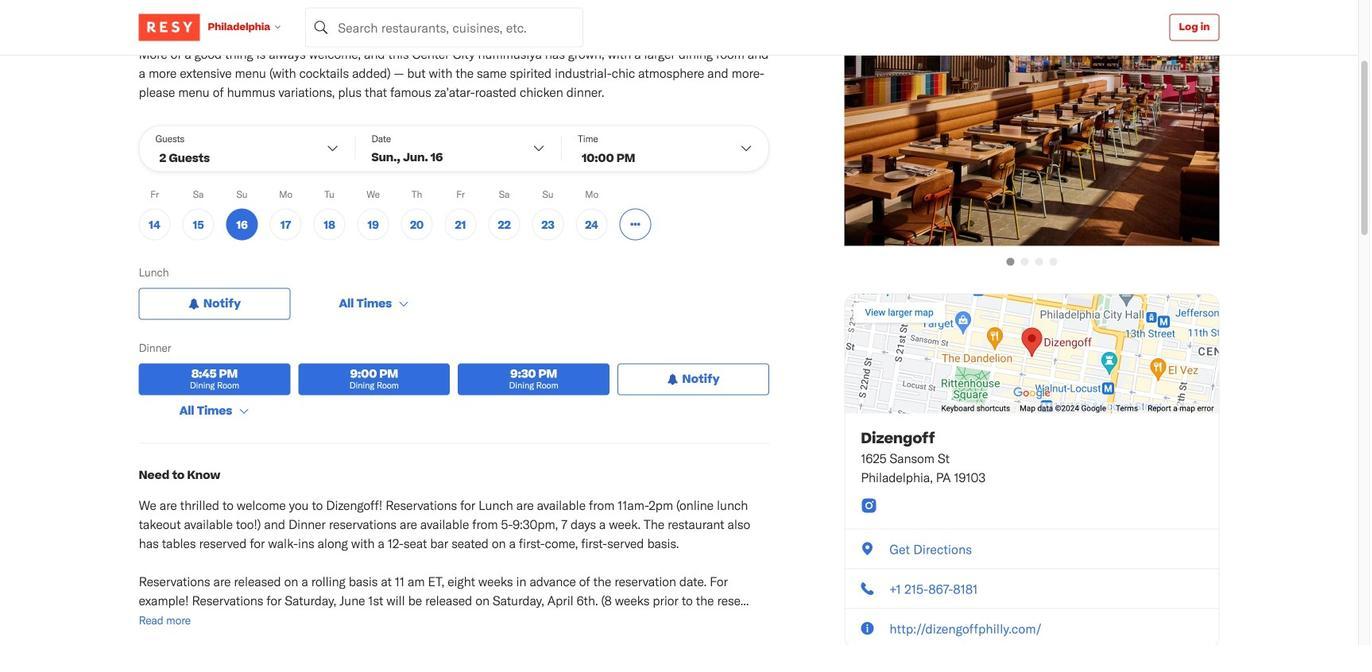 Task type: vqa. For each thing, say whether or not it's contained in the screenshot.
field
yes



Task type: locate. For each thing, give the bounding box(es) containing it.
Search restaurants, cuisines, etc. text field
[[305, 8, 583, 47]]

None field
[[305, 8, 583, 47]]



